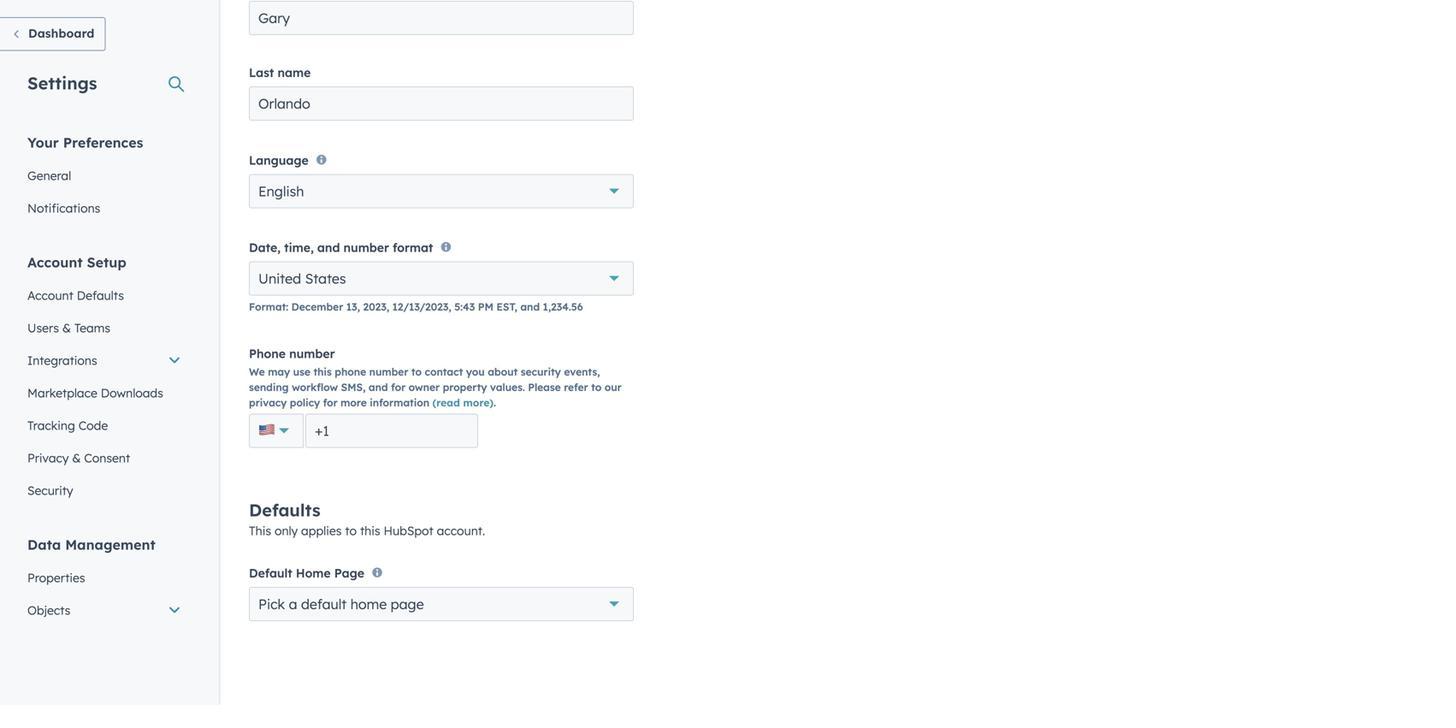 Task type: describe. For each thing, give the bounding box(es) containing it.
your preferences element
[[17, 133, 192, 225]]

tracking code link
[[17, 409, 192, 442]]

about
[[488, 366, 518, 378]]

privacy
[[249, 396, 287, 409]]

dashboard link
[[0, 17, 106, 51]]

🇺🇸
[[258, 419, 276, 440]]

date,
[[249, 240, 281, 255]]

objects
[[27, 603, 70, 618]]

last name
[[249, 65, 311, 80]]

(read more) link
[[433, 396, 494, 409]]

events,
[[564, 366, 600, 378]]

2 horizontal spatial to
[[591, 381, 602, 394]]

home
[[296, 566, 331, 581]]

marketplace downloads
[[27, 385, 163, 400]]

default
[[249, 566, 292, 581]]

data
[[27, 536, 61, 553]]

account.
[[437, 523, 485, 538]]

pm
[[478, 301, 494, 313]]

default home page
[[249, 566, 365, 581]]

defaults inside account setup element
[[77, 288, 124, 303]]

dashboard
[[28, 26, 94, 41]]

phone
[[249, 346, 286, 361]]

pick a default home page
[[258, 596, 424, 613]]

:
[[286, 301, 288, 313]]

this inside we may use this phone number to contact you about security events, sending workflow sms, and for owner property values. please refer to our privacy policy for more information
[[314, 366, 332, 378]]

information
[[370, 396, 430, 409]]

and inside we may use this phone number to contact you about security events, sending workflow sms, and for owner property values. please refer to our privacy policy for more information
[[369, 381, 388, 394]]

hubspot
[[384, 523, 434, 538]]

users & teams
[[27, 320, 110, 335]]

number inside we may use this phone number to contact you about security events, sending workflow sms, and for owner property values. please refer to our privacy policy for more information
[[369, 366, 408, 378]]

we
[[249, 366, 265, 378]]

(read more) .
[[433, 396, 496, 409]]

please
[[528, 381, 561, 394]]

code
[[78, 418, 108, 433]]

properties
[[27, 570, 85, 585]]

only
[[275, 523, 298, 538]]

objects button
[[17, 594, 192, 627]]

data management element
[[17, 535, 192, 692]]

2 , from the left
[[449, 301, 452, 313]]

13,
[[346, 301, 360, 313]]

security
[[521, 366, 561, 378]]

defaults this only applies to this hubspot account.
[[249, 499, 485, 538]]

owner
[[409, 381, 440, 394]]

data management
[[27, 536, 156, 553]]

0 vertical spatial number
[[344, 240, 389, 255]]

applies
[[301, 523, 342, 538]]

workflow
[[292, 381, 338, 394]]

properties link
[[17, 562, 192, 594]]

name
[[278, 65, 311, 80]]

1 horizontal spatial for
[[391, 381, 406, 394]]

a
[[289, 596, 297, 613]]

preferences
[[63, 134, 143, 151]]

1 horizontal spatial to
[[412, 366, 422, 378]]

sms,
[[341, 381, 366, 394]]

date, time, and number format
[[249, 240, 433, 255]]

phone number
[[249, 346, 335, 361]]

privacy & consent link
[[17, 442, 192, 474]]

phone number element
[[249, 414, 634, 448]]

page
[[391, 596, 424, 613]]

Last name text field
[[249, 86, 634, 121]]

pick a default home page button
[[249, 587, 634, 621]]

we may use this phone number to contact you about security events, sending workflow sms, and for owner property values. please refer to our privacy policy for more information
[[249, 366, 622, 409]]

format
[[393, 240, 433, 255]]

format
[[249, 301, 286, 313]]

use
[[293, 366, 311, 378]]

2023
[[363, 301, 387, 313]]

pick
[[258, 596, 285, 613]]

refer
[[564, 381, 588, 394]]

account defaults link
[[17, 279, 192, 312]]

settings
[[27, 72, 97, 94]]

time,
[[284, 240, 314, 255]]

tracking
[[27, 418, 75, 433]]

& for privacy
[[72, 451, 81, 465]]

management
[[65, 536, 156, 553]]

format : december 13, 2023 , 12/13/2023 , 5:43 pm est , and 1,234.56
[[249, 301, 583, 313]]

property
[[443, 381, 487, 394]]



Task type: locate. For each thing, give the bounding box(es) containing it.
1 horizontal spatial defaults
[[249, 499, 321, 521]]

& for users
[[62, 320, 71, 335]]

First name text field
[[249, 1, 634, 35]]

home
[[351, 596, 387, 613]]

1 vertical spatial defaults
[[249, 499, 321, 521]]

3 , from the left
[[515, 301, 518, 313]]

security link
[[17, 474, 192, 507]]

& right privacy
[[72, 451, 81, 465]]

0 vertical spatial defaults
[[77, 288, 124, 303]]

contact
[[425, 366, 463, 378]]

2 vertical spatial to
[[345, 523, 357, 538]]

you
[[466, 366, 485, 378]]

default
[[301, 596, 347, 613]]

0 horizontal spatial defaults
[[77, 288, 124, 303]]

and
[[317, 240, 340, 255], [521, 301, 540, 313], [369, 381, 388, 394]]

1 horizontal spatial this
[[360, 523, 380, 538]]

account for account setup
[[27, 254, 83, 271]]

🇺🇸 button
[[249, 414, 304, 448]]

account
[[27, 254, 83, 271], [27, 288, 73, 303]]

12/13/2023
[[392, 301, 449, 313]]

to inside 'defaults this only applies to this hubspot account.'
[[345, 523, 357, 538]]

account up the account defaults in the top left of the page
[[27, 254, 83, 271]]

security
[[27, 483, 73, 498]]

to left our
[[591, 381, 602, 394]]

may
[[268, 366, 290, 378]]

defaults
[[77, 288, 124, 303], [249, 499, 321, 521]]

1 horizontal spatial and
[[369, 381, 388, 394]]

english
[[258, 183, 304, 200]]

your preferences
[[27, 134, 143, 151]]

None telephone field
[[305, 414, 478, 448]]

users
[[27, 320, 59, 335]]

values.
[[490, 381, 525, 394]]

december
[[291, 301, 343, 313]]

states
[[305, 270, 346, 287]]

0 horizontal spatial &
[[62, 320, 71, 335]]

privacy
[[27, 451, 69, 465]]

users & teams link
[[17, 312, 192, 344]]

, left 5:43
[[449, 301, 452, 313]]

and right sms,
[[369, 381, 388, 394]]

& right users
[[62, 320, 71, 335]]

account setup element
[[17, 253, 192, 507]]

2 account from the top
[[27, 288, 73, 303]]

and right est
[[521, 301, 540, 313]]

for up information
[[391, 381, 406, 394]]

page
[[334, 566, 365, 581]]

this left hubspot
[[360, 523, 380, 538]]

0 horizontal spatial and
[[317, 240, 340, 255]]

&
[[62, 320, 71, 335], [72, 451, 81, 465]]

1 vertical spatial this
[[360, 523, 380, 538]]

account defaults
[[27, 288, 124, 303]]

this inside 'defaults this only applies to this hubspot account.'
[[360, 523, 380, 538]]

notifications link
[[17, 192, 192, 225]]

this up workflow
[[314, 366, 332, 378]]

defaults inside 'defaults this only applies to this hubspot account.'
[[249, 499, 321, 521]]

to right applies
[[345, 523, 357, 538]]

1 vertical spatial number
[[289, 346, 335, 361]]

phone
[[335, 366, 366, 378]]

, right pm
[[515, 301, 518, 313]]

0 horizontal spatial for
[[323, 396, 338, 409]]

integrations button
[[17, 344, 192, 377]]

account for account defaults
[[27, 288, 73, 303]]

privacy & consent
[[27, 451, 130, 465]]

for down workflow
[[323, 396, 338, 409]]

and right time,
[[317, 240, 340, 255]]

est
[[497, 301, 515, 313]]

, left 12/13/2023
[[387, 301, 389, 313]]

number up use
[[289, 346, 335, 361]]

1 vertical spatial to
[[591, 381, 602, 394]]

your
[[27, 134, 59, 151]]

0 vertical spatial for
[[391, 381, 406, 394]]

1 horizontal spatial &
[[72, 451, 81, 465]]

2 vertical spatial and
[[369, 381, 388, 394]]

this
[[249, 523, 271, 538]]

5:43
[[455, 301, 475, 313]]

0 horizontal spatial to
[[345, 523, 357, 538]]

united states
[[258, 270, 346, 287]]

defaults up 'only' on the bottom left
[[249, 499, 321, 521]]

more
[[341, 396, 367, 409]]

setup
[[87, 254, 126, 271]]

0 horizontal spatial ,
[[387, 301, 389, 313]]

2 horizontal spatial ,
[[515, 301, 518, 313]]

number
[[344, 240, 389, 255], [289, 346, 335, 361], [369, 366, 408, 378]]

0 vertical spatial &
[[62, 320, 71, 335]]

1 vertical spatial and
[[521, 301, 540, 313]]

downloads
[[101, 385, 163, 400]]

account setup
[[27, 254, 126, 271]]

consent
[[84, 451, 130, 465]]

0 horizontal spatial this
[[314, 366, 332, 378]]

integrations
[[27, 353, 97, 368]]

1 vertical spatial &
[[72, 451, 81, 465]]

this
[[314, 366, 332, 378], [360, 523, 380, 538]]

account up users
[[27, 288, 73, 303]]

1,234.56
[[543, 301, 583, 313]]

& inside 'link'
[[62, 320, 71, 335]]

general
[[27, 168, 71, 183]]

general link
[[17, 160, 192, 192]]

1 vertical spatial account
[[27, 288, 73, 303]]

defaults up users & teams 'link'
[[77, 288, 124, 303]]

1 account from the top
[[27, 254, 83, 271]]

last
[[249, 65, 274, 80]]

our
[[605, 381, 622, 394]]

teams
[[74, 320, 110, 335]]

2 vertical spatial number
[[369, 366, 408, 378]]

tracking code
[[27, 418, 108, 433]]

united
[[258, 270, 301, 287]]

1 horizontal spatial ,
[[449, 301, 452, 313]]

.
[[494, 396, 496, 409]]

2 horizontal spatial and
[[521, 301, 540, 313]]

marketplace downloads link
[[17, 377, 192, 409]]

1 vertical spatial for
[[323, 396, 338, 409]]

0 vertical spatial to
[[412, 366, 422, 378]]

0 vertical spatial this
[[314, 366, 332, 378]]

0 vertical spatial account
[[27, 254, 83, 271]]

1 , from the left
[[387, 301, 389, 313]]

number left format at the top of page
[[344, 240, 389, 255]]

more)
[[463, 396, 494, 409]]

number up information
[[369, 366, 408, 378]]

english button
[[249, 174, 634, 208]]

(read
[[433, 396, 460, 409]]

to up the owner
[[412, 366, 422, 378]]

sending
[[249, 381, 289, 394]]

marketplace
[[27, 385, 97, 400]]

0 vertical spatial and
[[317, 240, 340, 255]]

united states button
[[249, 262, 634, 296]]



Task type: vqa. For each thing, say whether or not it's contained in the screenshot.
Security
yes



